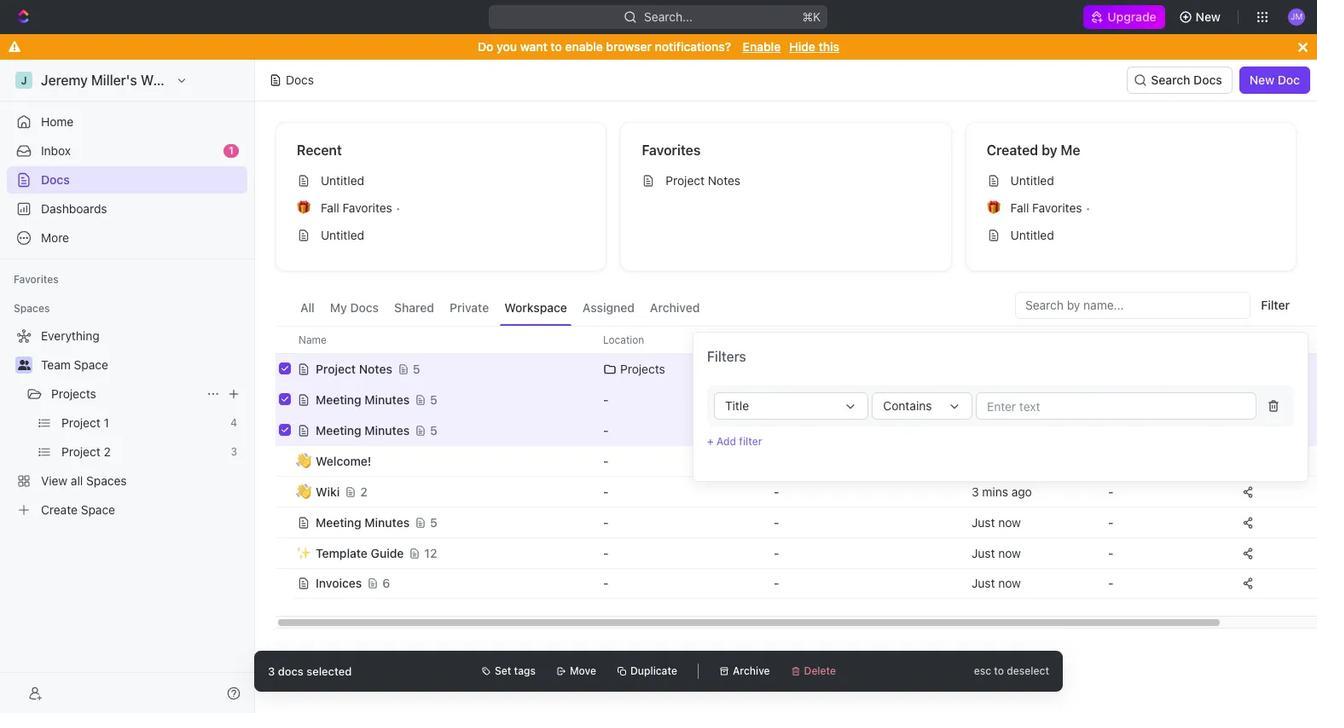 Task type: vqa. For each thing, say whether or not it's contained in the screenshot.


Task type: describe. For each thing, give the bounding box(es) containing it.
now for guide
[[998, 546, 1021, 560]]

6
[[382, 576, 390, 590]]

date for date viewed
[[1108, 333, 1131, 346]]

my docs button
[[326, 292, 383, 326]]

created
[[987, 142, 1038, 158]]

viewed
[[1134, 333, 1168, 346]]

3 mins ago for 7th row from the bottom
[[972, 392, 1032, 407]]

favorites inside button
[[14, 273, 59, 286]]

sidebar navigation
[[0, 60, 255, 713]]

this
[[819, 39, 840, 54]]

projects inside projects "link"
[[51, 386, 96, 401]]

date updated
[[972, 333, 1037, 346]]

location
[[603, 333, 644, 346]]

now for minutes
[[998, 515, 1021, 529]]

meeting minutes for 4th row from the top of the page
[[316, 423, 410, 437]]

all button
[[296, 292, 319, 326]]

inbox
[[41, 143, 71, 158]]

3 for 4th row from the top of the page
[[972, 423, 979, 437]]

contains button
[[872, 392, 973, 420]]

archive button
[[712, 661, 777, 682]]

filters
[[707, 349, 746, 364]]

delete
[[804, 665, 836, 677]]

esc to deselect
[[974, 665, 1049, 677]]

archived button
[[646, 292, 704, 326]]

minutes for seventh row
[[365, 515, 410, 529]]

mins for 7th row from the bottom
[[982, 392, 1008, 407]]

meeting minutes for seventh row
[[316, 515, 410, 529]]

new for new doc
[[1250, 73, 1275, 87]]

team space link
[[41, 352, 244, 379]]

deselect
[[1007, 665, 1049, 677]]

enable
[[743, 39, 781, 54]]

project notes link
[[635, 167, 937, 195]]

date viewed column header
[[1098, 326, 1235, 354]]

name
[[299, 333, 327, 346]]

private button
[[445, 292, 493, 326]]

my
[[330, 300, 347, 315]]

duplicate button
[[610, 661, 684, 682]]

updated
[[997, 333, 1037, 346]]

tab list containing all
[[296, 292, 704, 326]]

fall favorites • for recent
[[321, 200, 401, 215]]

meeting for 7th row from the bottom
[[316, 392, 362, 407]]

3 for 7th row from the bottom
[[972, 392, 979, 407]]

3 just now from the top
[[972, 576, 1021, 590]]

my docs
[[330, 300, 379, 315]]

3 mins ago for row containing wiki
[[972, 484, 1032, 499]]

do you want to enable browser notifications? enable hide this
[[478, 39, 840, 54]]

do
[[478, 39, 494, 54]]

5 for seventh row
[[430, 515, 438, 529]]

assigned button
[[578, 292, 639, 326]]

🎁 for created by me
[[987, 201, 1000, 214]]

home
[[41, 114, 74, 129]]

docs
[[278, 664, 304, 678]]

Search by name... text field
[[1026, 293, 1241, 318]]

0 horizontal spatial to
[[551, 39, 562, 54]]

mins for row containing wiki
[[982, 484, 1008, 499]]

shared
[[394, 300, 434, 315]]

3 row from the top
[[276, 383, 1317, 417]]

invoices
[[316, 576, 362, 590]]

by
[[1042, 142, 1058, 158]]

1 vertical spatial to
[[994, 665, 1004, 677]]

⌘k
[[803, 9, 821, 24]]

date viewed
[[1108, 333, 1168, 346]]

doc
[[1278, 73, 1300, 87]]

row containing invoices
[[276, 567, 1317, 601]]

search docs button
[[1127, 67, 1233, 94]]

archived
[[650, 300, 700, 315]]

template guide
[[316, 546, 404, 560]]

ago for 4th row from the top of the page
[[1012, 423, 1032, 437]]

project notes inside row
[[316, 361, 392, 376]]

7 row from the top
[[276, 506, 1317, 540]]

private
[[450, 300, 489, 315]]

ago for row containing wiki
[[1012, 484, 1032, 499]]

shared button
[[390, 292, 439, 326]]

5 for 7th row from the bottom
[[430, 392, 438, 407]]

meeting minutes for 7th row from the bottom
[[316, 392, 410, 407]]

contains
[[883, 398, 932, 413]]

2
[[360, 484, 368, 499]]

meeting for seventh row
[[316, 515, 362, 529]]

created by me
[[987, 142, 1081, 158]]

just now for minutes
[[972, 515, 1021, 529]]

projects inside row
[[620, 361, 665, 376]]

row containing wiki
[[276, 475, 1317, 509]]

just for guide
[[972, 546, 995, 560]]

+ add filter
[[707, 435, 762, 448]]

space
[[74, 357, 108, 372]]

recent
[[297, 142, 342, 158]]

esc
[[974, 665, 991, 677]]

new doc
[[1250, 73, 1300, 87]]

notifications?
[[655, 39, 731, 54]]

3 now from the top
[[998, 576, 1021, 590]]

project inside project notes link
[[666, 173, 705, 188]]

search
[[1151, 73, 1191, 87]]

upgrade
[[1108, 9, 1157, 24]]

just now for guide
[[972, 546, 1021, 560]]

delete button
[[784, 661, 843, 682]]

team
[[41, 357, 71, 372]]



Task type: locate. For each thing, give the bounding box(es) containing it.
1 vertical spatial projects
[[51, 386, 96, 401]]

date inside column header
[[1108, 333, 1131, 346]]

2 row from the top
[[276, 352, 1317, 386]]

fall favorites • for created by me
[[1011, 200, 1091, 215]]

new inside new doc button
[[1250, 73, 1275, 87]]

0 horizontal spatial notes
[[359, 361, 392, 376]]

2 just now from the top
[[972, 546, 1021, 560]]

0 vertical spatial project
[[666, 173, 705, 188]]

2 vertical spatial just
[[972, 576, 995, 590]]

new left doc
[[1250, 73, 1275, 87]]

favorites button
[[7, 270, 65, 290]]

new inside "new" button
[[1196, 9, 1221, 24]]

dashboards link
[[7, 195, 247, 223]]

0 vertical spatial ago
[[1012, 392, 1032, 407]]

title
[[725, 398, 749, 413]]

2 vertical spatial meeting minutes
[[316, 515, 410, 529]]

1 vertical spatial ago
[[1012, 423, 1032, 437]]

1 meeting from the top
[[316, 392, 362, 407]]

3 meeting minutes from the top
[[316, 515, 410, 529]]

0 horizontal spatial 🎁
[[297, 201, 311, 214]]

0 horizontal spatial fall favorites •
[[321, 200, 401, 215]]

3 mins ago for 4th row from the top of the page
[[972, 423, 1032, 437]]

1 horizontal spatial projects
[[620, 361, 665, 376]]

🎁 down created
[[987, 201, 1000, 214]]

1 now from the top
[[998, 515, 1021, 529]]

2 vertical spatial 3 mins ago
[[972, 484, 1032, 499]]

docs link
[[7, 166, 247, 194]]

mins
[[982, 392, 1008, 407], [982, 423, 1008, 437], [982, 484, 1008, 499]]

1 just from the top
[[972, 515, 995, 529]]

1 vertical spatial just
[[972, 546, 995, 560]]

2 now from the top
[[998, 546, 1021, 560]]

template
[[316, 546, 368, 560]]

welcome! button
[[297, 446, 583, 477]]

5 row from the top
[[276, 445, 1317, 477]]

3 for row containing wiki
[[972, 484, 979, 499]]

0 vertical spatial mins
[[982, 392, 1008, 407]]

0 horizontal spatial date
[[972, 333, 994, 346]]

1 vertical spatial minutes
[[365, 423, 410, 437]]

date left updated
[[972, 333, 994, 346]]

me
[[1061, 142, 1081, 158]]

project notes
[[666, 173, 741, 188], [316, 361, 392, 376]]

1 3 mins ago from the top
[[972, 392, 1032, 407]]

2 meeting from the top
[[316, 423, 362, 437]]

just for minutes
[[972, 515, 995, 529]]

row containing template guide
[[276, 536, 1317, 570]]

fall down recent
[[321, 200, 339, 215]]

5 for 4th row from the top of the page
[[430, 423, 438, 437]]

just
[[972, 515, 995, 529], [972, 546, 995, 560], [972, 576, 995, 590]]

you
[[497, 39, 517, 54]]

just now
[[972, 515, 1021, 529], [972, 546, 1021, 560], [972, 576, 1021, 590]]

new button
[[1172, 3, 1231, 31]]

2 vertical spatial now
[[998, 576, 1021, 590]]

1 fall from the left
[[321, 200, 339, 215]]

row containing project notes
[[276, 352, 1317, 386]]

new up search docs
[[1196, 9, 1221, 24]]

all
[[300, 300, 315, 315]]

2 vertical spatial ago
[[1012, 484, 1032, 499]]

favorites
[[642, 142, 701, 158], [343, 200, 392, 215], [1032, 200, 1082, 215], [14, 273, 59, 286]]

title button
[[714, 392, 869, 420]]

row containing name
[[276, 326, 1317, 354]]

2 minutes from the top
[[365, 423, 410, 437]]

tags
[[774, 333, 797, 346]]

1 vertical spatial new
[[1250, 73, 1275, 87]]

table containing project notes
[[276, 326, 1317, 601]]

welcome!
[[316, 453, 371, 468]]

3 mins from the top
[[982, 484, 1008, 499]]

archive
[[733, 665, 770, 677]]

0 vertical spatial meeting minutes
[[316, 392, 410, 407]]

1 horizontal spatial date
[[1108, 333, 1131, 346]]

1 horizontal spatial •
[[1086, 201, 1091, 215]]

3 ago from the top
[[1012, 484, 1032, 499]]

1 horizontal spatial fall
[[1011, 200, 1029, 215]]

0 horizontal spatial fall
[[321, 200, 339, 215]]

date left viewed
[[1108, 333, 1131, 346]]

1 horizontal spatial notes
[[708, 173, 741, 188]]

meeting minutes
[[316, 392, 410, 407], [316, 423, 410, 437], [316, 515, 410, 529]]

2 mins from the top
[[982, 423, 1008, 437]]

0 vertical spatial now
[[998, 515, 1021, 529]]

• for recent
[[396, 201, 401, 215]]

1 🎁 from the left
[[297, 201, 311, 214]]

0 horizontal spatial project
[[316, 361, 356, 376]]

docs right my
[[350, 300, 379, 315]]

3 docs selected
[[268, 664, 352, 678]]

1 minutes from the top
[[365, 392, 410, 407]]

row
[[276, 326, 1317, 354], [276, 352, 1317, 386], [276, 383, 1317, 417], [276, 413, 1317, 447], [276, 445, 1317, 477], [276, 475, 1317, 509], [276, 506, 1317, 540], [276, 536, 1317, 570], [276, 567, 1317, 601]]

projects
[[620, 361, 665, 376], [51, 386, 96, 401]]

column header
[[276, 326, 294, 354]]

1 horizontal spatial to
[[994, 665, 1004, 677]]

3 meeting from the top
[[316, 515, 362, 529]]

search docs
[[1151, 73, 1222, 87]]

3 just from the top
[[972, 576, 995, 590]]

1 meeting minutes from the top
[[316, 392, 410, 407]]

1 vertical spatial mins
[[982, 423, 1008, 437]]

0 horizontal spatial project notes
[[316, 361, 392, 376]]

1 vertical spatial 3 mins ago
[[972, 423, 1032, 437]]

docs inside button
[[1194, 73, 1222, 87]]

0 vertical spatial to
[[551, 39, 562, 54]]

cell
[[276, 353, 294, 384], [962, 353, 1098, 384], [1098, 353, 1235, 384], [1235, 353, 1317, 384], [276, 384, 294, 415], [276, 415, 294, 445], [276, 445, 294, 476], [962, 445, 1098, 476], [1098, 445, 1235, 476], [1235, 445, 1317, 476], [276, 476, 294, 507], [276, 507, 294, 538], [276, 538, 294, 568], [276, 568, 294, 599]]

0 vertical spatial minutes
[[365, 392, 410, 407]]

0 vertical spatial 3 mins ago
[[972, 392, 1032, 407]]

workspace button
[[500, 292, 572, 326]]

new doc button
[[1239, 67, 1310, 94]]

tree containing team space
[[7, 323, 247, 524]]

filter
[[1261, 298, 1290, 312]]

minutes for 7th row from the bottom
[[365, 392, 410, 407]]

workspace
[[504, 300, 567, 315]]

2 3 mins ago from the top
[[972, 423, 1032, 437]]

2 ago from the top
[[1012, 423, 1032, 437]]

1 vertical spatial meeting
[[316, 423, 362, 437]]

tab list
[[296, 292, 704, 326]]

•
[[396, 201, 401, 215], [1086, 201, 1091, 215]]

date
[[972, 333, 994, 346], [1108, 333, 1131, 346]]

2 meeting minutes from the top
[[316, 423, 410, 437]]

user group image
[[17, 360, 30, 370]]

9 row from the top
[[276, 567, 1317, 601]]

1 horizontal spatial new
[[1250, 73, 1275, 87]]

1 fall favorites • from the left
[[321, 200, 401, 215]]

want
[[520, 39, 548, 54]]

row containing welcome!
[[276, 445, 1317, 477]]

tree inside sidebar navigation
[[7, 323, 247, 524]]

docs
[[286, 73, 314, 87], [1194, 73, 1222, 87], [41, 172, 70, 187], [350, 300, 379, 315]]

• for created by me
[[1086, 201, 1091, 215]]

2 vertical spatial just now
[[972, 576, 1021, 590]]

6 row from the top
[[276, 475, 1317, 509]]

project inside row
[[316, 361, 356, 376]]

1 vertical spatial just now
[[972, 546, 1021, 560]]

0 vertical spatial just now
[[972, 515, 1021, 529]]

0 horizontal spatial projects
[[51, 386, 96, 401]]

0 vertical spatial new
[[1196, 9, 1221, 24]]

wiki
[[316, 484, 340, 499]]

home link
[[7, 108, 247, 136]]

filter
[[739, 435, 762, 448]]

1 date from the left
[[972, 333, 994, 346]]

enable
[[565, 39, 603, 54]]

projects down team space
[[51, 386, 96, 401]]

1 • from the left
[[396, 201, 401, 215]]

1 horizontal spatial 🎁
[[987, 201, 1000, 214]]

2 vertical spatial minutes
[[365, 515, 410, 529]]

12
[[424, 546, 437, 560]]

1 row from the top
[[276, 326, 1317, 354]]

fall for created by me
[[1011, 200, 1029, 215]]

table
[[276, 326, 1317, 601]]

2 vertical spatial meeting
[[316, 515, 362, 529]]

0 vertical spatial notes
[[708, 173, 741, 188]]

hide
[[789, 39, 816, 54]]

3 3 mins ago from the top
[[972, 484, 1032, 499]]

fall favorites • down by
[[1011, 200, 1091, 215]]

-
[[603, 392, 609, 407], [774, 392, 779, 407], [1108, 392, 1114, 407], [603, 423, 609, 437], [774, 423, 779, 437], [1108, 423, 1114, 437], [603, 453, 609, 468], [603, 484, 609, 499], [774, 484, 779, 499], [1108, 484, 1114, 499], [603, 515, 609, 529], [774, 515, 779, 529], [1108, 515, 1114, 529], [603, 546, 609, 560], [774, 546, 779, 560], [1108, 546, 1114, 560], [603, 576, 609, 590], [774, 576, 779, 590], [1108, 576, 1114, 590]]

duplicate
[[630, 665, 677, 677]]

1 vertical spatial project notes
[[316, 361, 392, 376]]

new for new
[[1196, 9, 1221, 24]]

projects link
[[51, 381, 200, 408]]

4 row from the top
[[276, 413, 1317, 447]]

upgrade link
[[1084, 5, 1165, 29]]

untitled
[[321, 173, 364, 188], [1011, 173, 1054, 188], [321, 228, 364, 242], [1011, 228, 1054, 242]]

to right esc
[[994, 665, 1004, 677]]

1 horizontal spatial project notes
[[666, 173, 741, 188]]

1 vertical spatial now
[[998, 546, 1021, 560]]

date for date updated
[[972, 333, 994, 346]]

add
[[717, 435, 736, 448]]

8 row from the top
[[276, 536, 1317, 570]]

project
[[666, 173, 705, 188], [316, 361, 356, 376]]

docs up recent
[[286, 73, 314, 87]]

notes inside project notes link
[[708, 173, 741, 188]]

fall down created
[[1011, 200, 1029, 215]]

team space
[[41, 357, 108, 372]]

🎁 for recent
[[297, 201, 311, 214]]

meeting for 4th row from the top of the page
[[316, 423, 362, 437]]

+
[[707, 435, 714, 448]]

fall favorites • down recent
[[321, 200, 401, 215]]

notes
[[708, 173, 741, 188], [359, 361, 392, 376]]

2 🎁 from the left
[[987, 201, 1000, 214]]

2 • from the left
[[1086, 201, 1091, 215]]

filter button
[[1254, 292, 1297, 319]]

0 horizontal spatial new
[[1196, 9, 1221, 24]]

docs inside button
[[350, 300, 379, 315]]

5 for row containing project notes
[[413, 361, 420, 376]]

1 horizontal spatial project
[[666, 173, 705, 188]]

browser
[[606, 39, 652, 54]]

5
[[413, 361, 420, 376], [430, 392, 438, 407], [430, 423, 438, 437], [430, 515, 438, 529]]

projects down location
[[620, 361, 665, 376]]

0 vertical spatial just
[[972, 515, 995, 529]]

ago
[[1012, 392, 1032, 407], [1012, 423, 1032, 437], [1012, 484, 1032, 499]]

spaces
[[14, 302, 50, 315]]

1 ago from the top
[[1012, 392, 1032, 407]]

2 just from the top
[[972, 546, 995, 560]]

untitled link
[[290, 167, 592, 195], [980, 167, 1282, 195], [290, 222, 592, 249], [980, 222, 1282, 249]]

tree
[[7, 323, 247, 524]]

3
[[972, 392, 979, 407], [972, 423, 979, 437], [972, 484, 979, 499], [268, 664, 275, 678]]

1
[[229, 144, 234, 157]]

fall for recent
[[321, 200, 339, 215]]

selected
[[307, 664, 352, 678]]

0 vertical spatial projects
[[620, 361, 665, 376]]

0 vertical spatial meeting
[[316, 392, 362, 407]]

notes inside row
[[359, 361, 392, 376]]

1 vertical spatial notes
[[359, 361, 392, 376]]

meeting
[[316, 392, 362, 407], [316, 423, 362, 437], [316, 515, 362, 529]]

docs right search
[[1194, 73, 1222, 87]]

guide
[[371, 546, 404, 560]]

sharing
[[1245, 333, 1282, 346]]

2 fall from the left
[[1011, 200, 1029, 215]]

1 horizontal spatial fall favorites •
[[1011, 200, 1091, 215]]

1 vertical spatial project
[[316, 361, 356, 376]]

filter button
[[1254, 292, 1297, 319]]

assigned
[[583, 300, 635, 315]]

1 just now from the top
[[972, 515, 1021, 529]]

dashboards
[[41, 201, 107, 216]]

0 vertical spatial project notes
[[666, 173, 741, 188]]

🎁 down recent
[[297, 201, 311, 214]]

docs down inbox
[[41, 172, 70, 187]]

0 horizontal spatial •
[[396, 201, 401, 215]]

2 date from the left
[[1108, 333, 1131, 346]]

new
[[1196, 9, 1221, 24], [1250, 73, 1275, 87]]

2 fall favorites • from the left
[[1011, 200, 1091, 215]]

to right want
[[551, 39, 562, 54]]

1 mins from the top
[[982, 392, 1008, 407]]

mins for 4th row from the top of the page
[[982, 423, 1008, 437]]

search...
[[645, 9, 693, 24]]

ago for 7th row from the bottom
[[1012, 392, 1032, 407]]

2 vertical spatial mins
[[982, 484, 1008, 499]]

docs inside sidebar navigation
[[41, 172, 70, 187]]

minutes for 4th row from the top of the page
[[365, 423, 410, 437]]

1 vertical spatial meeting minutes
[[316, 423, 410, 437]]

3 minutes from the top
[[365, 515, 410, 529]]

fall
[[321, 200, 339, 215], [1011, 200, 1029, 215]]



